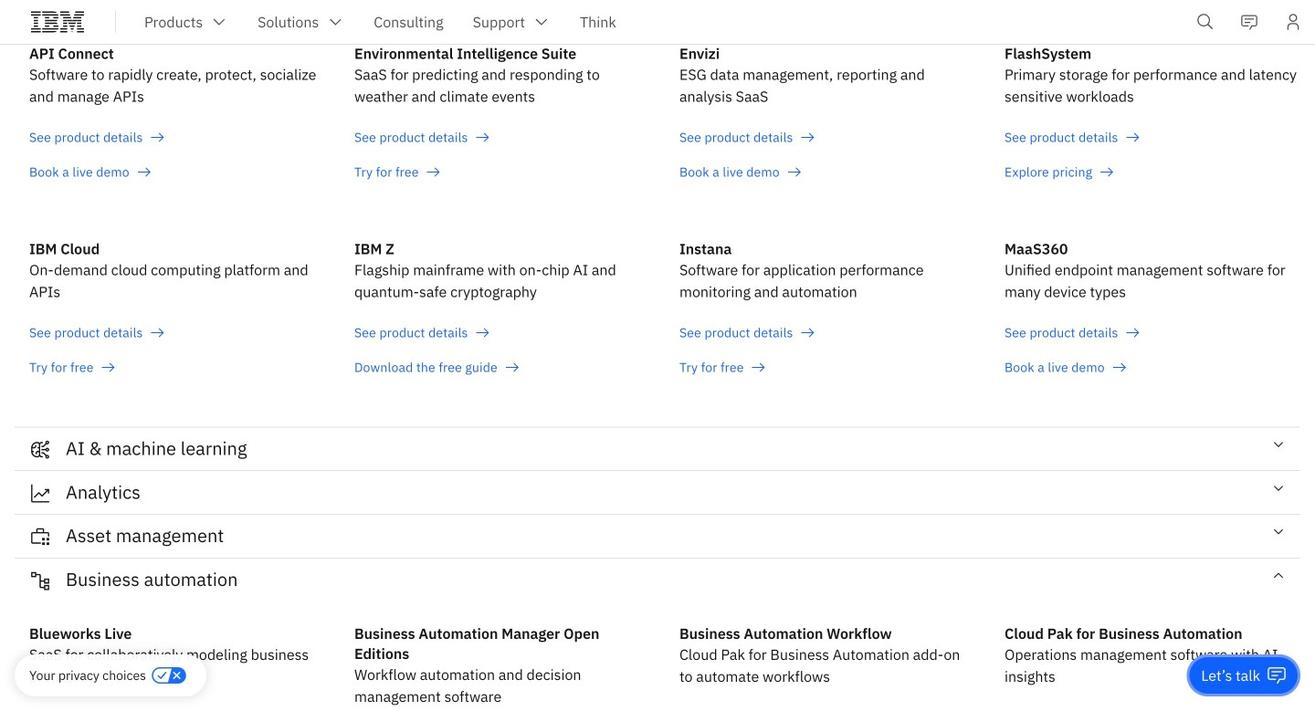 Task type: locate. For each thing, give the bounding box(es) containing it.
let's talk element
[[1202, 666, 1261, 686]]

your privacy choices element
[[29, 666, 146, 686]]



